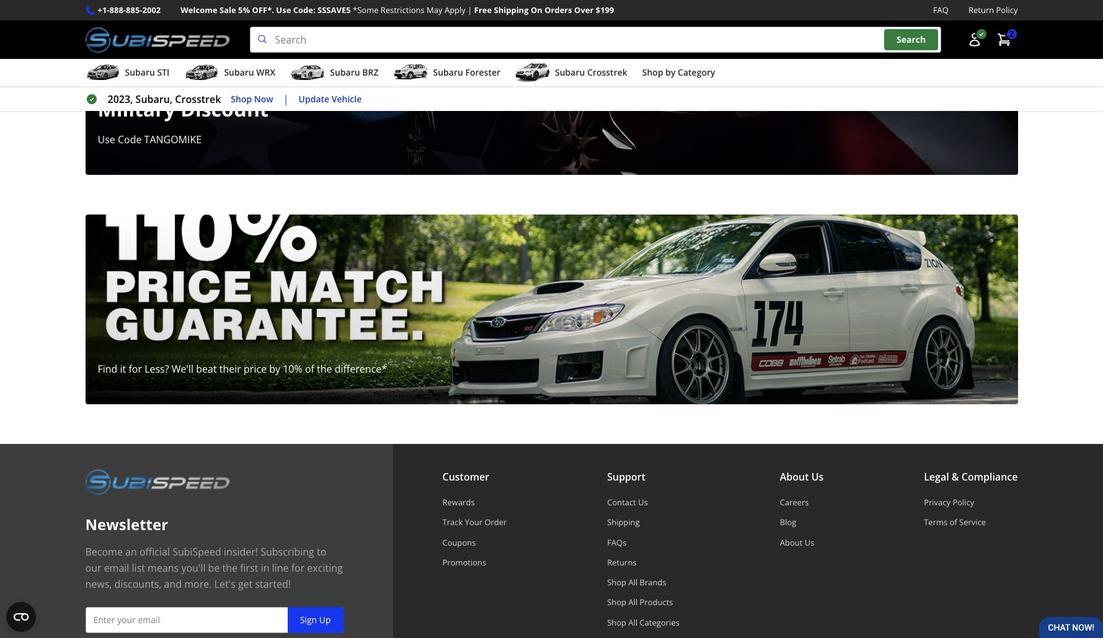 Task type: vqa. For each thing, say whether or not it's contained in the screenshot.
May at left
yes



Task type: locate. For each thing, give the bounding box(es) containing it.
1 vertical spatial about
[[780, 537, 803, 548]]

0 vertical spatial all
[[628, 577, 638, 588]]

1 vertical spatial about us
[[780, 537, 814, 548]]

of right 10%
[[305, 362, 314, 376]]

vehicle
[[332, 93, 362, 105]]

0 vertical spatial by
[[666, 66, 676, 78]]

3 subaru from the left
[[330, 66, 360, 78]]

2 subaru from the left
[[224, 66, 254, 78]]

up
[[319, 614, 331, 626]]

subaru brz button
[[290, 61, 379, 86]]

line
[[272, 561, 289, 575]]

become
[[85, 545, 123, 559]]

|
[[468, 4, 472, 16], [283, 92, 289, 106]]

shop down shop all brands
[[607, 597, 626, 608]]

1 vertical spatial |
[[283, 92, 289, 106]]

the right 10%
[[317, 362, 332, 376]]

subaru,
[[136, 92, 173, 106]]

4 subaru from the left
[[433, 66, 463, 78]]

2 about us from the top
[[780, 537, 814, 548]]

1 vertical spatial shipping
[[607, 517, 640, 528]]

beat
[[196, 362, 217, 376]]

5%
[[238, 4, 250, 16]]

policy inside the return policy link
[[996, 4, 1018, 16]]

the right be
[[222, 561, 238, 575]]

crosstrek down 'a subaru wrx thumbnail image'
[[175, 92, 221, 106]]

all left brands
[[628, 577, 638, 588]]

0 vertical spatial subispeed logo image
[[85, 27, 230, 53]]

2 vertical spatial us
[[805, 537, 814, 548]]

0 vertical spatial policy
[[996, 4, 1018, 16]]

contact
[[607, 497, 636, 508]]

$199
[[596, 4, 614, 16]]

2 button
[[991, 27, 1018, 52]]

shop inside dropdown button
[[642, 66, 663, 78]]

2 subispeed logo image from the top
[[85, 469, 230, 495]]

shop down 'returns'
[[607, 577, 626, 588]]

0 horizontal spatial use
[[98, 133, 115, 146]]

us up careers link
[[812, 470, 824, 484]]

1 all from the top
[[628, 577, 638, 588]]

become an official subispeed insider! subscribing to our email list means you'll be the first in line for exciting news, discounts, and more. let's get started!
[[85, 545, 343, 591]]

track your order
[[442, 517, 507, 528]]

shop now
[[231, 93, 273, 105]]

1 vertical spatial by
[[269, 362, 280, 376]]

0 vertical spatial of
[[305, 362, 314, 376]]

use left code
[[98, 133, 115, 146]]

terms of service
[[924, 517, 986, 528]]

their
[[219, 362, 241, 376]]

shipping
[[494, 4, 529, 16], [607, 517, 640, 528]]

of right the terms at the right
[[950, 517, 957, 528]]

0 vertical spatial for
[[129, 362, 142, 376]]

0 horizontal spatial |
[[283, 92, 289, 106]]

2 about from the top
[[780, 537, 803, 548]]

shop all categories
[[607, 617, 680, 628]]

shop all brands
[[607, 577, 666, 588]]

subaru for subaru forester
[[433, 66, 463, 78]]

| left free
[[468, 4, 472, 16]]

welcome
[[181, 4, 217, 16]]

1 vertical spatial of
[[950, 517, 957, 528]]

shop left category at the right of page
[[642, 66, 663, 78]]

1 horizontal spatial shipping
[[607, 517, 640, 528]]

shop left now
[[231, 93, 252, 105]]

sale
[[220, 4, 236, 16]]

1 vertical spatial subispeed logo image
[[85, 469, 230, 495]]

crosstrek down search input field in the top of the page
[[587, 66, 627, 78]]

subaru left wrx
[[224, 66, 254, 78]]

us down blog link
[[805, 537, 814, 548]]

0 vertical spatial about
[[780, 470, 809, 484]]

1 vertical spatial all
[[628, 597, 638, 608]]

update
[[299, 93, 329, 105]]

2
[[1009, 28, 1014, 40]]

by left category at the right of page
[[666, 66, 676, 78]]

us up shipping link
[[638, 497, 648, 508]]

faq link
[[933, 4, 949, 17]]

email
[[104, 561, 129, 575]]

about up careers
[[780, 470, 809, 484]]

an
[[125, 545, 137, 559]]

shipping left on
[[494, 4, 529, 16]]

2 vertical spatial all
[[628, 617, 638, 628]]

by left 10%
[[269, 362, 280, 376]]

sssave5
[[318, 4, 351, 16]]

military
[[98, 96, 175, 122]]

update vehicle button
[[299, 92, 362, 106]]

shop
[[642, 66, 663, 78], [231, 93, 252, 105], [607, 577, 626, 588], [607, 597, 626, 608], [607, 617, 626, 628]]

shop for shop all categories
[[607, 617, 626, 628]]

shipping down contact
[[607, 517, 640, 528]]

policy for privacy policy
[[953, 497, 974, 508]]

for right it
[[129, 362, 142, 376]]

update vehicle
[[299, 93, 362, 105]]

subaru left sti
[[125, 66, 155, 78]]

0 horizontal spatial the
[[222, 561, 238, 575]]

policy for return policy
[[996, 4, 1018, 16]]

0 horizontal spatial for
[[129, 362, 142, 376]]

subaru for subaru sti
[[125, 66, 155, 78]]

brz
[[362, 66, 379, 78]]

1 horizontal spatial for
[[291, 561, 305, 575]]

all down shop all products
[[628, 617, 638, 628]]

0 vertical spatial use
[[276, 4, 291, 16]]

shop for shop all products
[[607, 597, 626, 608]]

1 vertical spatial policy
[[953, 497, 974, 508]]

shop by category
[[642, 66, 715, 78]]

subispeed logo image
[[85, 27, 230, 53], [85, 469, 230, 495]]

1 horizontal spatial by
[[666, 66, 676, 78]]

0 vertical spatial about us
[[780, 470, 824, 484]]

1 vertical spatial us
[[638, 497, 648, 508]]

track your order link
[[442, 517, 507, 528]]

coupons
[[442, 537, 476, 548]]

subaru crosstrek
[[555, 66, 627, 78]]

get
[[238, 577, 253, 591]]

your
[[465, 517, 482, 528]]

subaru left the forester
[[433, 66, 463, 78]]

all
[[628, 577, 638, 588], [628, 597, 638, 608], [628, 617, 638, 628]]

shop now link
[[231, 92, 273, 106]]

about us down blog link
[[780, 537, 814, 548]]

1 vertical spatial the
[[222, 561, 238, 575]]

+1-888-885-2002 link
[[98, 4, 161, 17]]

0 vertical spatial crosstrek
[[587, 66, 627, 78]]

for right line
[[291, 561, 305, 575]]

1 horizontal spatial of
[[950, 517, 957, 528]]

1 subaru from the left
[[125, 66, 155, 78]]

over
[[574, 4, 594, 16]]

0 horizontal spatial shipping
[[494, 4, 529, 16]]

policy up 2
[[996, 4, 1018, 16]]

us
[[812, 470, 824, 484], [638, 497, 648, 508], [805, 537, 814, 548]]

1 vertical spatial crosstrek
[[175, 92, 221, 106]]

all for products
[[628, 597, 638, 608]]

1 horizontal spatial use
[[276, 4, 291, 16]]

support
[[607, 470, 646, 484]]

subaru for subaru brz
[[330, 66, 360, 78]]

1 horizontal spatial crosstrek
[[587, 66, 627, 78]]

all for brands
[[628, 577, 638, 588]]

contact us
[[607, 497, 648, 508]]

subaru
[[125, 66, 155, 78], [224, 66, 254, 78], [330, 66, 360, 78], [433, 66, 463, 78], [555, 66, 585, 78]]

coupons link
[[442, 537, 507, 548]]

1 about from the top
[[780, 470, 809, 484]]

return policy
[[969, 4, 1018, 16]]

*some restrictions may apply | free shipping on orders over $199
[[353, 4, 614, 16]]

return policy link
[[969, 4, 1018, 17]]

0 horizontal spatial crosstrek
[[175, 92, 221, 106]]

885-
[[126, 4, 142, 16]]

official
[[139, 545, 170, 559]]

2 all from the top
[[628, 597, 638, 608]]

privacy policy link
[[924, 497, 1018, 508]]

0 horizontal spatial policy
[[953, 497, 974, 508]]

policy up terms of service link
[[953, 497, 974, 508]]

all for categories
[[628, 617, 638, 628]]

subispeed logo image down "2002"
[[85, 27, 230, 53]]

5 subaru from the left
[[555, 66, 585, 78]]

subaru right a subaru crosstrek thumbnail image
[[555, 66, 585, 78]]

about down 'blog'
[[780, 537, 803, 548]]

use right off*.
[[276, 4, 291, 16]]

about us up careers link
[[780, 470, 824, 484]]

&
[[952, 470, 959, 484]]

our
[[85, 561, 101, 575]]

0 horizontal spatial of
[[305, 362, 314, 376]]

sign up button
[[288, 607, 343, 633]]

apply
[[445, 4, 466, 16]]

all down shop all brands
[[628, 597, 638, 608]]

subaru brz
[[330, 66, 379, 78]]

0 vertical spatial the
[[317, 362, 332, 376]]

0 horizontal spatial by
[[269, 362, 280, 376]]

shipping link
[[607, 517, 680, 528]]

3 all from the top
[[628, 617, 638, 628]]

| right now
[[283, 92, 289, 106]]

crosstrek inside dropdown button
[[587, 66, 627, 78]]

1 horizontal spatial |
[[468, 4, 472, 16]]

exciting
[[307, 561, 343, 575]]

0 vertical spatial shipping
[[494, 4, 529, 16]]

subaru left brz
[[330, 66, 360, 78]]

subaru crosstrek button
[[515, 61, 627, 86]]

discounts,
[[114, 577, 162, 591]]

a subaru forester thumbnail image image
[[393, 63, 428, 82]]

products
[[640, 597, 673, 608]]

category
[[678, 66, 715, 78]]

1 vertical spatial for
[[291, 561, 305, 575]]

brands
[[640, 577, 666, 588]]

subispeed logo image up newsletter
[[85, 469, 230, 495]]

shop down shop all products
[[607, 617, 626, 628]]

subaru wrx
[[224, 66, 275, 78]]

less?
[[145, 362, 169, 376]]

use code tangomike
[[98, 133, 202, 146]]

sti
[[157, 66, 170, 78]]

1 about us from the top
[[780, 470, 824, 484]]

1 horizontal spatial policy
[[996, 4, 1018, 16]]

off*.
[[252, 4, 274, 16]]

military discount
[[98, 96, 268, 122]]



Task type: describe. For each thing, give the bounding box(es) containing it.
about us link
[[780, 537, 824, 548]]

faq
[[933, 4, 949, 16]]

list
[[132, 561, 145, 575]]

welcome sale 5% off*. use code: sssave5
[[181, 4, 351, 16]]

shop for shop now
[[231, 93, 252, 105]]

search button
[[884, 29, 938, 50]]

subaru forester button
[[393, 61, 500, 86]]

+1-
[[98, 4, 109, 16]]

10%
[[283, 362, 302, 376]]

Enter your email text field
[[85, 607, 343, 633]]

subispeed
[[172, 545, 221, 559]]

find it for less? we'll beat their price by 10% of the difference*
[[98, 362, 387, 376]]

search
[[897, 34, 926, 46]]

faqs
[[607, 537, 627, 548]]

us for about us link at right bottom
[[805, 537, 814, 548]]

we'll
[[172, 362, 194, 376]]

search input field
[[250, 27, 941, 53]]

on
[[531, 4, 542, 16]]

privacy
[[924, 497, 951, 508]]

a subaru sti thumbnail image image
[[85, 63, 120, 82]]

a subaru crosstrek thumbnail image image
[[515, 63, 550, 82]]

started!
[[255, 577, 291, 591]]

return
[[969, 4, 994, 16]]

returns link
[[607, 557, 680, 568]]

888-
[[109, 4, 126, 16]]

careers link
[[780, 497, 824, 508]]

orders
[[545, 4, 572, 16]]

1 vertical spatial use
[[98, 133, 115, 146]]

1 horizontal spatial the
[[317, 362, 332, 376]]

1 subispeed logo image from the top
[[85, 27, 230, 53]]

a subaru wrx thumbnail image image
[[184, 63, 219, 82]]

subaru wrx button
[[184, 61, 275, 86]]

categories
[[640, 617, 680, 628]]

rewards link
[[442, 497, 507, 508]]

0 vertical spatial us
[[812, 470, 824, 484]]

sign up
[[300, 614, 331, 626]]

+1-888-885-2002
[[98, 4, 161, 16]]

discount
[[181, 96, 268, 122]]

for inside become an official subispeed insider! subscribing to our email list means you'll be the first in line for exciting news, discounts, and more. let's get started!
[[291, 561, 305, 575]]

track
[[442, 517, 463, 528]]

a subaru brz thumbnail image image
[[290, 63, 325, 82]]

legal
[[924, 470, 949, 484]]

contact us link
[[607, 497, 680, 508]]

find
[[98, 362, 117, 376]]

subaru sti button
[[85, 61, 170, 86]]

code
[[118, 133, 142, 146]]

now
[[254, 93, 273, 105]]

shop for shop by category
[[642, 66, 663, 78]]

news,
[[85, 577, 112, 591]]

open widget image
[[6, 602, 36, 632]]

newsletter
[[85, 514, 168, 535]]

by inside dropdown button
[[666, 66, 676, 78]]

promotions
[[442, 557, 486, 568]]

us for contact us link on the right bottom of page
[[638, 497, 648, 508]]

service
[[959, 517, 986, 528]]

2023, subaru, crosstrek
[[108, 92, 221, 106]]

shop all categories link
[[607, 617, 680, 628]]

promotions link
[[442, 557, 507, 568]]

terms of service link
[[924, 517, 1018, 528]]

subaru for subaru wrx
[[224, 66, 254, 78]]

customer
[[442, 470, 489, 484]]

price
[[244, 362, 267, 376]]

subaru for subaru crosstrek
[[555, 66, 585, 78]]

shop for shop all brands
[[607, 577, 626, 588]]

first
[[240, 561, 258, 575]]

code:
[[293, 4, 315, 16]]

may
[[427, 4, 443, 16]]

shop all products
[[607, 597, 673, 608]]

rewards
[[442, 497, 475, 508]]

subscribing
[[261, 545, 314, 559]]

subaru forester
[[433, 66, 500, 78]]

order
[[485, 517, 507, 528]]

in
[[261, 561, 269, 575]]

subaru sti
[[125, 66, 170, 78]]

wrx
[[256, 66, 275, 78]]

button image
[[967, 32, 982, 47]]

sign
[[300, 614, 317, 626]]

the inside become an official subispeed insider! subscribing to our email list means you'll be the first in line for exciting news, discounts, and more. let's get started!
[[222, 561, 238, 575]]

shop all products link
[[607, 597, 680, 608]]

it
[[120, 362, 126, 376]]

tangomike
[[144, 133, 202, 146]]

0 vertical spatial |
[[468, 4, 472, 16]]

returns
[[607, 557, 637, 568]]



